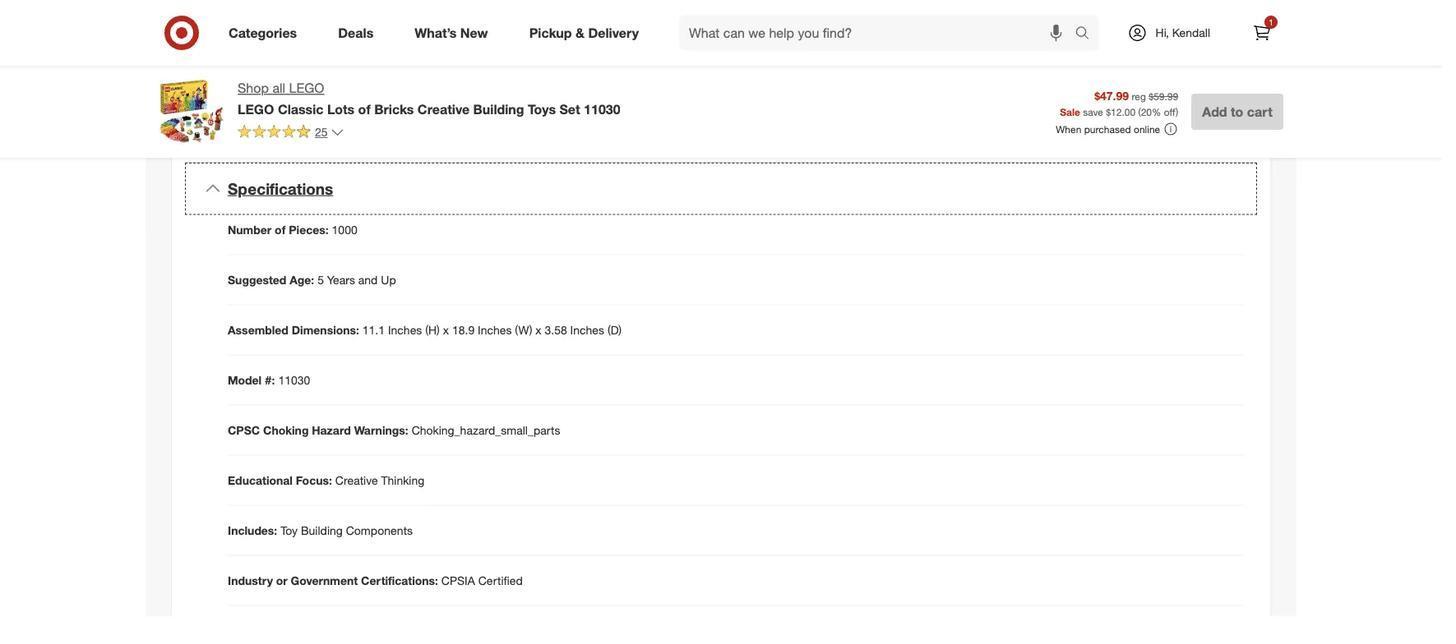 Task type: vqa. For each thing, say whether or not it's contained in the screenshot.
Thanksgiving Felt Turkey - Spritz™'s EXCLUSIONS APPLY. button
no



Task type: locate. For each thing, give the bounding box(es) containing it.
are left fun
[[567, 31, 584, 45]]

1 horizontal spatial to
[[1231, 104, 1244, 120]]

purchased
[[1084, 123, 1131, 135]]

(w)
[[515, 323, 532, 337]]

2 horizontal spatial of
[[358, 101, 371, 117]]

of right lots
[[358, 101, 371, 117]]

and left '&'
[[545, 31, 564, 45]]

0 vertical spatial creative
[[477, 31, 517, 45]]

when
[[1056, 123, 1081, 135]]

choking
[[263, 423, 309, 438]]

for up 5+
[[446, 71, 460, 85]]

lego classic sets are great for encouraging creative play and are a fun way for parents to share valuable experiences with their children
[[244, 31, 708, 62]]

1 horizontal spatial of
[[322, 87, 332, 101]]

0 vertical spatial classic
[[278, 31, 316, 45]]

creative down valuable
[[269, 71, 309, 85]]

lego up 'share'
[[244, 31, 275, 45]]

a right '&'
[[587, 31, 593, 45]]

up
[[381, 273, 396, 287]]

reg
[[1132, 90, 1146, 102]]

suggested age: 5 years and up
[[228, 273, 396, 287]]

2 horizontal spatial and
[[673, 71, 692, 85]]

3 inches from the left
[[570, 323, 604, 337]]

1 link
[[1244, 15, 1280, 51]]

1 vertical spatial set
[[269, 110, 284, 124]]

of down toy
[[322, 87, 332, 101]]

this for this creative toy set makes a great gift for a birthday, reward or any other occasion and provides years of creative play for kids 5+ years old
[[244, 71, 266, 85]]

2 vertical spatial lego
[[238, 101, 274, 117]]

1 this from the top
[[244, 71, 266, 85]]

of left the pieces:
[[275, 223, 286, 237]]

search
[[1068, 26, 1107, 42]]

and
[[545, 31, 564, 45], [673, 71, 692, 85], [358, 273, 378, 287]]

2 inches from the left
[[478, 323, 512, 337]]

choking_hazard_small_parts
[[412, 423, 560, 438]]

5+
[[445, 87, 458, 101]]

$59.99
[[1149, 90, 1178, 102]]

specifications button
[[185, 163, 1257, 215]]

1 vertical spatial and
[[673, 71, 692, 85]]

1 vertical spatial classic
[[278, 101, 324, 117]]

x right (h)
[[443, 323, 449, 337]]

this up the provides
[[244, 71, 266, 85]]

11030
[[584, 101, 620, 117], [278, 373, 310, 387]]

1 vertical spatial this
[[244, 110, 266, 124]]

creative down 'makes' in the left top of the page
[[336, 87, 376, 101]]

1 horizontal spatial play
[[520, 31, 542, 45]]

building right toy
[[301, 523, 343, 538]]

to
[[698, 31, 708, 45], [1231, 104, 1244, 120]]

0 vertical spatial lego
[[244, 31, 275, 45]]

play up "pieces"
[[379, 87, 400, 101]]

1 horizontal spatial a
[[463, 71, 469, 85]]

2 vertical spatial creative
[[336, 87, 376, 101]]

1 horizontal spatial creative
[[336, 87, 376, 101]]

0 vertical spatial 11030
[[584, 101, 620, 117]]

1 horizontal spatial set
[[331, 71, 347, 85]]

a down children
[[463, 71, 469, 85]]

0 vertical spatial play
[[520, 31, 542, 45]]

0 horizontal spatial play
[[379, 87, 400, 101]]

or inside this creative toy set makes a great gift for a birthday, reward or any other occasion and provides years of creative play for kids 5+ years old
[[558, 71, 568, 85]]

a
[[587, 31, 593, 45], [387, 71, 393, 85], [463, 71, 469, 85]]

2 this from the top
[[244, 110, 266, 124]]

0 vertical spatial building
[[473, 101, 524, 117]]

play up reward
[[520, 31, 542, 45]]

creative right the focus:
[[335, 473, 378, 488]]

years right 5+
[[461, 87, 489, 101]]

valuable
[[276, 47, 318, 62]]

are
[[343, 31, 360, 45], [567, 31, 584, 45]]

1 vertical spatial play
[[379, 87, 400, 101]]

11030 down other at top
[[584, 101, 620, 117]]

What can we help you find? suggestions appear below search field
[[679, 15, 1079, 51]]

includes: toy building components
[[228, 523, 413, 538]]

1 horizontal spatial x
[[536, 323, 542, 337]]

years down toy
[[292, 87, 319, 101]]

all
[[272, 80, 285, 96]]

$47.99 reg $59.99 sale save $ 12.00 ( 20 % off )
[[1060, 88, 1178, 118]]

x right (w)
[[536, 323, 542, 337]]

sets
[[319, 31, 340, 45]]

for left kids
[[404, 87, 417, 101]]

1 years from the left
[[292, 87, 319, 101]]

hi, kendall
[[1156, 25, 1210, 40]]

0 horizontal spatial inches
[[388, 323, 422, 337]]

classic up 25 link
[[278, 101, 324, 117]]

building
[[473, 101, 524, 117], [301, 523, 343, 538]]

1,000
[[335, 110, 363, 124]]

pickup
[[529, 25, 572, 41]]

0 horizontal spatial years
[[292, 87, 319, 101]]

and inside this creative toy set makes a great gift for a birthday, reward or any other occasion and provides years of creative play for kids 5+ years old
[[673, 71, 692, 85]]

1 horizontal spatial great
[[396, 71, 423, 85]]

lego right all
[[289, 80, 324, 96]]

1 are from the left
[[343, 31, 360, 45]]

of inside this creative toy set makes a great gift for a birthday, reward or any other occasion and provides years of creative play for kids 5+ years old
[[322, 87, 332, 101]]

or right industry
[[276, 574, 287, 588]]

0 horizontal spatial creative
[[269, 71, 309, 85]]

x
[[443, 323, 449, 337], [536, 323, 542, 337]]

(d)
[[608, 323, 622, 337]]

old
[[492, 87, 508, 101]]

this creative toy set makes a great gift for a birthday, reward or any other occasion and provides years of creative play for kids 5+ years old
[[244, 71, 692, 101]]

to right "parents"
[[698, 31, 708, 45]]

set right toy
[[331, 71, 347, 85]]

1 vertical spatial creative
[[269, 71, 309, 85]]

12.00
[[1111, 106, 1136, 118]]

this down the provides
[[244, 110, 266, 124]]

and inside the lego classic sets are great for encouraging creative play and are a fun way for parents to share valuable experiences with their children
[[545, 31, 564, 45]]

0 horizontal spatial to
[[698, 31, 708, 45]]

classic up valuable
[[278, 31, 316, 45]]

and left up
[[358, 273, 378, 287]]

0 horizontal spatial or
[[276, 574, 287, 588]]

1 horizontal spatial 11030
[[584, 101, 620, 117]]

components
[[346, 523, 413, 538]]

1 horizontal spatial are
[[567, 31, 584, 45]]

this inside this creative toy set makes a great gift for a birthday, reward or any other occasion and provides years of creative play for kids 5+ years old
[[244, 71, 266, 85]]

1 inches from the left
[[388, 323, 422, 337]]

to inside button
[[1231, 104, 1244, 120]]

classic
[[278, 31, 316, 45], [278, 101, 324, 117]]

creative down gift
[[418, 101, 470, 117]]

pickup & delivery
[[529, 25, 639, 41]]

0 horizontal spatial x
[[443, 323, 449, 337]]

years
[[292, 87, 319, 101], [461, 87, 489, 101]]

any
[[571, 71, 589, 85]]

add to cart
[[1202, 104, 1273, 120]]

categories link
[[215, 15, 318, 51]]

deals link
[[324, 15, 394, 51]]

set
[[331, 71, 347, 85], [269, 110, 284, 124]]

1 horizontal spatial and
[[545, 31, 564, 45]]

0 vertical spatial and
[[545, 31, 564, 45]]

1 vertical spatial great
[[396, 71, 423, 85]]

experiences
[[321, 47, 385, 62]]

0 vertical spatial creative
[[418, 101, 470, 117]]

inches left (d)
[[570, 323, 604, 337]]

0 horizontal spatial and
[[358, 273, 378, 287]]

other
[[593, 71, 620, 85]]

0 horizontal spatial are
[[343, 31, 360, 45]]

1 vertical spatial 11030
[[278, 373, 310, 387]]

0 vertical spatial to
[[698, 31, 708, 45]]

1 horizontal spatial years
[[461, 87, 489, 101]]

to inside the lego classic sets are great for encouraging creative play and are a fun way for parents to share valuable experiences with their children
[[698, 31, 708, 45]]

image of lego classic lots of bricks creative building toys set 11030 image
[[159, 79, 224, 145]]

1 vertical spatial creative
[[335, 473, 378, 488]]

or left any
[[558, 71, 568, 85]]

what's new link
[[401, 15, 509, 51]]

to right add
[[1231, 104, 1244, 120]]

pickup & delivery link
[[515, 15, 659, 51]]

1
[[1269, 17, 1273, 27]]

kendall
[[1172, 25, 1210, 40]]

of
[[322, 87, 332, 101], [358, 101, 371, 117], [275, 223, 286, 237]]

0 horizontal spatial set
[[269, 110, 284, 124]]

1 vertical spatial to
[[1231, 104, 1244, 120]]

birthday,
[[472, 71, 516, 85]]

0 vertical spatial or
[[558, 71, 568, 85]]

what's
[[415, 25, 457, 41]]

creative up birthday,
[[477, 31, 517, 45]]

inches
[[388, 323, 422, 337], [478, 323, 512, 337], [570, 323, 604, 337]]

government
[[291, 574, 358, 588]]

$
[[1106, 106, 1111, 118]]

a right 'makes' in the left top of the page
[[387, 71, 393, 85]]

0 vertical spatial great
[[363, 31, 389, 45]]

thinking
[[381, 473, 424, 488]]

building inside shop all lego lego classic lots of bricks creative building toys set 11030
[[473, 101, 524, 117]]

0 horizontal spatial building
[[301, 523, 343, 538]]

building down birthday,
[[473, 101, 524, 117]]

for
[[393, 31, 406, 45], [639, 31, 653, 45], [446, 71, 460, 85], [404, 87, 417, 101]]

great inside the lego classic sets are great for encouraging creative play and are a fun way for parents to share valuable experiences with their children
[[363, 31, 389, 45]]

1 vertical spatial or
[[276, 574, 287, 588]]

play
[[520, 31, 542, 45], [379, 87, 400, 101]]

1 horizontal spatial creative
[[418, 101, 470, 117]]

2 horizontal spatial a
[[587, 31, 593, 45]]

1 horizontal spatial inches
[[478, 323, 512, 337]]

0 vertical spatial this
[[244, 71, 266, 85]]

are up 'experiences'
[[343, 31, 360, 45]]

0 horizontal spatial great
[[363, 31, 389, 45]]

2 horizontal spatial creative
[[477, 31, 517, 45]]

2 horizontal spatial inches
[[570, 323, 604, 337]]

shop
[[238, 80, 269, 96]]

great left gift
[[396, 71, 423, 85]]

and right occasion
[[673, 71, 692, 85]]

1 horizontal spatial building
[[473, 101, 524, 117]]

kids
[[421, 87, 442, 101]]

lego down shop at the top left of page
[[238, 101, 274, 117]]

1 horizontal spatial or
[[558, 71, 568, 85]]

inches left (w)
[[478, 323, 512, 337]]

great up with
[[363, 31, 389, 45]]

cpsia
[[441, 574, 475, 588]]

makes
[[350, 71, 384, 85]]

pieces
[[367, 110, 401, 124]]

11030 right #:
[[278, 373, 310, 387]]

&
[[576, 25, 585, 41]]

with
[[388, 47, 409, 62]]

0 horizontal spatial of
[[275, 223, 286, 237]]

this
[[244, 71, 266, 85], [244, 110, 266, 124]]

parents
[[656, 31, 695, 45]]

certifications:
[[361, 574, 438, 588]]

inches left (h)
[[388, 323, 422, 337]]

0 vertical spatial set
[[331, 71, 347, 85]]

classic inside shop all lego lego classic lots of bricks creative building toys set 11030
[[278, 101, 324, 117]]

set down the provides
[[269, 110, 284, 124]]



Task type: describe. For each thing, give the bounding box(es) containing it.
cart
[[1247, 104, 1273, 120]]

toys
[[528, 101, 556, 117]]

delivery
[[588, 25, 639, 41]]

focus:
[[296, 473, 332, 488]]

lego inside the lego classic sets are great for encouraging creative play and are a fun way for parents to share valuable experiences with their children
[[244, 31, 275, 45]]

provides
[[244, 87, 288, 101]]

dimensions:
[[292, 323, 359, 337]]

occasion
[[623, 71, 669, 85]]

25
[[315, 125, 328, 139]]

creative inside the lego classic sets are great for encouraging creative play and are a fun way for parents to share valuable experiences with their children
[[477, 31, 517, 45]]

set inside this creative toy set makes a great gift for a birthday, reward or any other occasion and provides years of creative play for kids 5+ years old
[[331, 71, 347, 85]]

their
[[412, 47, 435, 62]]

specifications
[[228, 179, 333, 198]]

gift
[[426, 71, 443, 85]]

a inside the lego classic sets are great for encouraging creative play and are a fun way for parents to share valuable experiences with their children
[[587, 31, 593, 45]]

for up with
[[393, 31, 406, 45]]

share
[[244, 47, 273, 62]]

toy
[[312, 71, 328, 85]]

0 horizontal spatial creative
[[335, 473, 378, 488]]

hi,
[[1156, 25, 1169, 40]]

set
[[560, 101, 580, 117]]

number of pieces: 1000
[[228, 223, 357, 237]]

model #: 11030
[[228, 373, 310, 387]]

2 x from the left
[[536, 323, 542, 337]]

5
[[318, 273, 324, 287]]

20
[[1141, 106, 1152, 118]]

online
[[1134, 123, 1160, 135]]

warnings:
[[354, 423, 408, 438]]

1000
[[332, 223, 357, 237]]

number
[[228, 223, 272, 237]]

(
[[1138, 106, 1141, 118]]

this for this set contains 1,000 pieces
[[244, 110, 266, 124]]

educational focus: creative thinking
[[228, 473, 424, 488]]

play inside the lego classic sets are great for encouraging creative play and are a fun way for parents to share valuable experiences with their children
[[520, 31, 542, 45]]

categories
[[229, 25, 297, 41]]

1 x from the left
[[443, 323, 449, 337]]

when purchased online
[[1056, 123, 1160, 135]]

hazard
[[312, 423, 351, 438]]

add
[[1202, 104, 1227, 120]]

new
[[460, 25, 488, 41]]

25 link
[[238, 124, 344, 143]]

industry or government certifications: cpsia certified
[[228, 574, 523, 588]]

1 vertical spatial lego
[[289, 80, 324, 96]]

assembled
[[228, 323, 288, 337]]

great inside this creative toy set makes a great gift for a birthday, reward or any other occasion and provides years of creative play for kids 5+ years old
[[396, 71, 423, 85]]

0 horizontal spatial 11030
[[278, 373, 310, 387]]

suggested
[[228, 273, 286, 287]]

shop all lego lego classic lots of bricks creative building toys set 11030
[[238, 80, 620, 117]]

(h)
[[425, 323, 440, 337]]

reward
[[519, 71, 554, 85]]

contains
[[288, 110, 331, 124]]

model
[[228, 373, 262, 387]]

add to cart button
[[1192, 94, 1284, 130]]

off
[[1164, 106, 1176, 118]]

creative inside shop all lego lego classic lots of bricks creative building toys set 11030
[[418, 101, 470, 117]]

assembled dimensions: 11.1 inches (h) x 18.9 inches (w) x 3.58 inches (d)
[[228, 323, 622, 337]]

for right way
[[639, 31, 653, 45]]

2 are from the left
[[567, 31, 584, 45]]

includes:
[[228, 523, 277, 538]]

play inside this creative toy set makes a great gift for a birthday, reward or any other occasion and provides years of creative play for kids 5+ years old
[[379, 87, 400, 101]]

save
[[1083, 106, 1103, 118]]

2 vertical spatial and
[[358, 273, 378, 287]]

0 horizontal spatial a
[[387, 71, 393, 85]]

this set contains 1,000 pieces
[[244, 110, 401, 124]]

encouraging
[[410, 31, 474, 45]]

educational
[[228, 473, 293, 488]]

industry
[[228, 574, 273, 588]]

search button
[[1068, 15, 1107, 54]]

1 vertical spatial building
[[301, 523, 343, 538]]

deals
[[338, 25, 374, 41]]

of inside shop all lego lego classic lots of bricks creative building toys set 11030
[[358, 101, 371, 117]]

$47.99
[[1095, 88, 1129, 103]]

2 years from the left
[[461, 87, 489, 101]]

fun
[[596, 31, 612, 45]]

pieces:
[[289, 223, 329, 237]]

cpsc choking hazard warnings: choking_hazard_small_parts
[[228, 423, 560, 438]]

years
[[327, 273, 355, 287]]

certified
[[478, 574, 523, 588]]

children
[[438, 47, 479, 62]]

classic inside the lego classic sets are great for encouraging creative play and are a fun way for parents to share valuable experiences with their children
[[278, 31, 316, 45]]

3.58
[[545, 323, 567, 337]]

what's new
[[415, 25, 488, 41]]

18.9
[[452, 323, 475, 337]]

#:
[[265, 373, 275, 387]]

age:
[[290, 273, 314, 287]]

lots
[[327, 101, 355, 117]]

bricks
[[374, 101, 414, 117]]

11030 inside shop all lego lego classic lots of bricks creative building toys set 11030
[[584, 101, 620, 117]]



